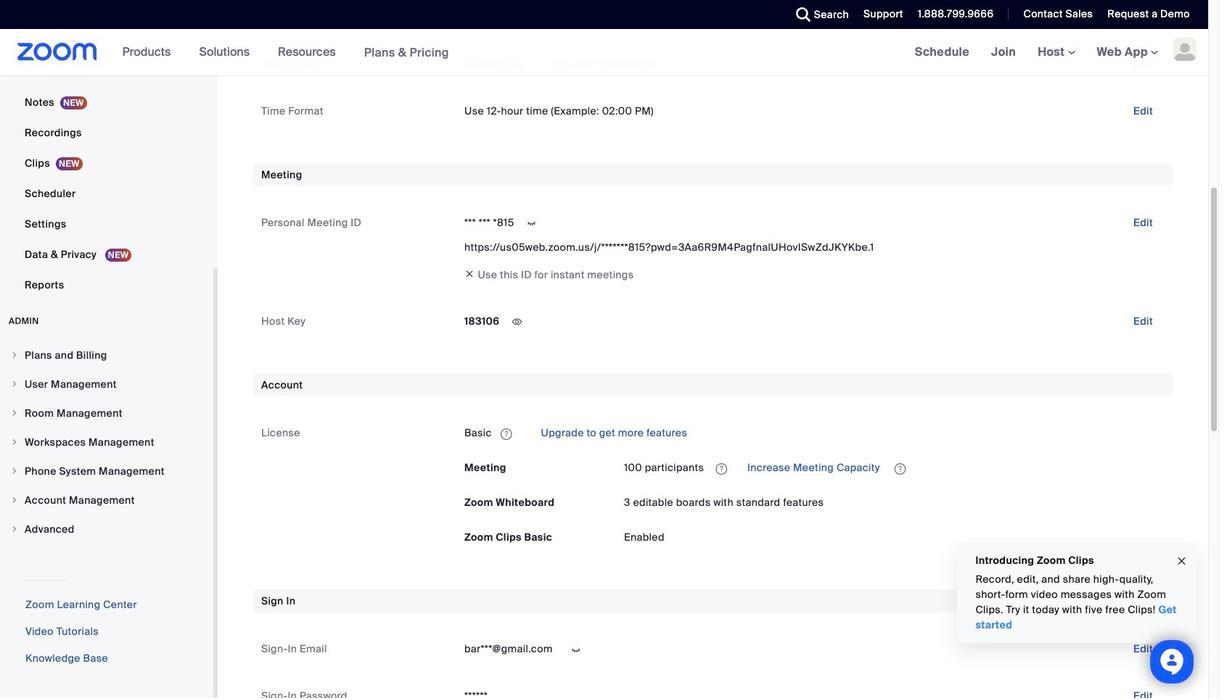 Task type: locate. For each thing, give the bounding box(es) containing it.
right image for 1st menu item from the bottom of the admin menu menu
[[10, 525, 19, 534]]

learn more about your license type image
[[499, 429, 514, 440]]

3 right image from the top
[[10, 409, 19, 418]]

2 menu item from the top
[[0, 371, 213, 398]]

right image
[[10, 467, 19, 476], [10, 496, 19, 505]]

1 right image from the top
[[10, 467, 19, 476]]

right image for 1st menu item
[[10, 351, 19, 360]]

2 right image from the top
[[10, 380, 19, 389]]

5 right image from the top
[[10, 525, 19, 534]]

application
[[464, 422, 1165, 445], [624, 457, 1165, 480]]

menu item
[[0, 342, 213, 369], [0, 371, 213, 398], [0, 400, 213, 427], [0, 429, 213, 456], [0, 458, 213, 486], [0, 487, 213, 515], [0, 516, 213, 544]]

2 right image from the top
[[10, 496, 19, 505]]

4 right image from the top
[[10, 438, 19, 447]]

5 menu item from the top
[[0, 458, 213, 486]]

right image
[[10, 351, 19, 360], [10, 380, 19, 389], [10, 409, 19, 418], [10, 438, 19, 447], [10, 525, 19, 534]]

4 menu item from the top
[[0, 429, 213, 456]]

right image for sixth menu item from the bottom
[[10, 380, 19, 389]]

1 vertical spatial application
[[624, 457, 1165, 480]]

1 vertical spatial right image
[[10, 496, 19, 505]]

meetings navigation
[[904, 29, 1208, 76]]

admin menu menu
[[0, 342, 213, 545]]

profile picture image
[[1174, 38, 1197, 61]]

1 menu item from the top
[[0, 342, 213, 369]]

right image for 6th menu item
[[10, 496, 19, 505]]

1 right image from the top
[[10, 351, 19, 360]]

banner
[[0, 29, 1208, 76]]

0 vertical spatial right image
[[10, 467, 19, 476]]

0 vertical spatial application
[[464, 422, 1165, 445]]

right image for fifth menu item from the bottom of the admin menu menu
[[10, 409, 19, 418]]



Task type: vqa. For each thing, say whether or not it's contained in the screenshot.
first right image from the bottom of the Admin Menu menu
yes



Task type: describe. For each thing, give the bounding box(es) containing it.
product information navigation
[[111, 29, 460, 76]]

7 menu item from the top
[[0, 516, 213, 544]]

zoom logo image
[[17, 43, 97, 61]]

right image for fourth menu item from the top
[[10, 438, 19, 447]]

right image for 5th menu item from the top
[[10, 467, 19, 476]]

personal menu menu
[[0, 0, 213, 301]]

show personal meeting id image
[[520, 217, 543, 230]]

close image
[[1176, 553, 1187, 570]]

3 menu item from the top
[[0, 400, 213, 427]]

hide host key image
[[505, 316, 529, 329]]

6 menu item from the top
[[0, 487, 213, 515]]

learn more about your meeting license image
[[711, 463, 732, 476]]



